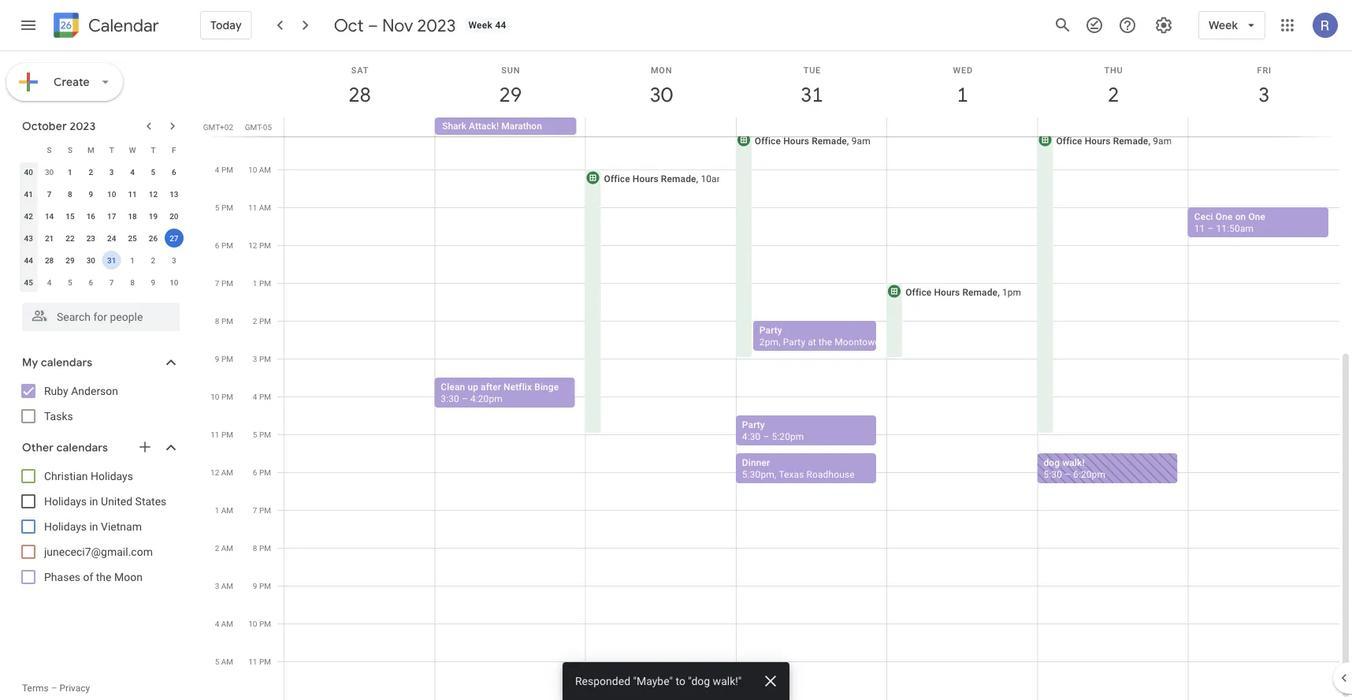 Task type: describe. For each thing, give the bounding box(es) containing it.
united
[[101, 495, 133, 508]]

other calendars button
[[3, 435, 196, 460]]

fri 3
[[1258, 65, 1273, 108]]

thu 2
[[1105, 65, 1124, 108]]

5 cell from the left
[[1038, 117, 1189, 136]]

5 up 12 element
[[151, 167, 156, 177]]

today
[[211, 18, 242, 32]]

holidays in vietnam
[[44, 520, 142, 533]]

21
[[45, 233, 54, 243]]

1 for 1 am
[[215, 505, 219, 515]]

hours down the 31 'link'
[[784, 135, 810, 146]]

october 2023
[[22, 119, 96, 133]]

27, today element
[[165, 229, 184, 248]]

calendar heading
[[85, 15, 159, 37]]

fri
[[1258, 65, 1273, 75]]

row containing 43
[[18, 227, 184, 249]]

2 for 2 am
[[215, 543, 219, 553]]

add other calendars image
[[137, 439, 153, 455]]

terms link
[[22, 683, 49, 694]]

party for party 2pm , party at the moontower event rentals
[[760, 324, 783, 335]]

remade down the 31 'link'
[[812, 135, 847, 146]]

5 left 11 am
[[215, 203, 220, 212]]

12 for 12
[[149, 189, 158, 199]]

10 right 4 am
[[249, 619, 257, 628]]

responded
[[576, 675, 631, 688]]

create
[[54, 75, 90, 89]]

42
[[24, 211, 33, 221]]

sun 29
[[499, 65, 521, 108]]

19 element
[[144, 207, 163, 225]]

am for 2 am
[[221, 543, 233, 553]]

3 inside the 'fri 3'
[[1258, 82, 1270, 108]]

hours up rentals
[[935, 287, 961, 298]]

1 cell from the left
[[285, 117, 435, 136]]

binge
[[535, 381, 559, 392]]

grid containing 28
[[202, 51, 1353, 700]]

15
[[66, 211, 75, 221]]

1 right september 30 element
[[68, 167, 72, 177]]

remade left 1pm
[[963, 287, 998, 298]]

2 pm
[[253, 316, 271, 326]]

holidays in united states
[[44, 495, 167, 508]]

september 30 element
[[40, 162, 59, 181]]

party 2pm , party at the moontower event rentals
[[760, 324, 944, 347]]

today button
[[200, 6, 252, 44]]

8 up 15 element
[[68, 189, 72, 199]]

october 2023 grid
[[15, 139, 184, 293]]

4 left november 5 element
[[47, 278, 52, 287]]

2 for 'november 2' 'element'
[[151, 255, 156, 265]]

30 element
[[81, 251, 100, 270]]

holidays for vietnam
[[44, 520, 87, 533]]

– inside dog walk! 5:30 – 6:20pm
[[1065, 469, 1071, 480]]

29 inside "october 2023" grid
[[66, 255, 75, 265]]

dinner
[[743, 457, 771, 468]]

"maybe"
[[634, 675, 673, 688]]

netflix
[[504, 381, 532, 392]]

12 for 12 pm
[[249, 240, 257, 250]]

7 right november 6 element
[[109, 278, 114, 287]]

1 s from the left
[[47, 145, 52, 155]]

30 for september 30 element
[[45, 167, 54, 177]]

1 horizontal spatial 7 pm
[[253, 505, 271, 515]]

calendar
[[88, 15, 159, 37]]

28 link
[[342, 76, 378, 113]]

privacy
[[60, 683, 90, 694]]

at
[[808, 336, 817, 347]]

party 4:30 – 5:20pm
[[743, 419, 805, 442]]

41
[[24, 189, 33, 199]]

settings menu image
[[1155, 16, 1174, 35]]

0 vertical spatial 11 pm
[[211, 430, 233, 439]]

november 5 element
[[61, 273, 80, 292]]

16 element
[[81, 207, 100, 225]]

3 link
[[1247, 76, 1283, 113]]

1 horizontal spatial 29
[[499, 82, 521, 108]]

12 for 12 am
[[211, 468, 219, 477]]

17 element
[[102, 207, 121, 225]]

– inside party 4:30 – 5:20pm
[[764, 431, 770, 442]]

2 office hours remade , 9am from the left
[[1057, 135, 1173, 146]]

gmt-05
[[245, 122, 272, 132]]

1 vertical spatial 2023
[[70, 119, 96, 133]]

22
[[66, 233, 75, 243]]

11 up 12 am
[[211, 430, 220, 439]]

main drawer image
[[19, 16, 38, 35]]

9 left 3 pm
[[215, 354, 220, 363]]

wed 1
[[954, 65, 974, 108]]

am for 12 am
[[221, 468, 233, 477]]

2 am
[[215, 543, 233, 553]]

7 right the november 10 "element"
[[215, 278, 220, 288]]

sun
[[502, 65, 521, 75]]

other
[[22, 441, 54, 455]]

november 8 element
[[123, 273, 142, 292]]

after
[[481, 381, 501, 392]]

1 horizontal spatial 8 pm
[[253, 543, 271, 553]]

28 inside 28 element
[[45, 255, 54, 265]]

am for 10 am
[[259, 165, 271, 174]]

6 up 13 element
[[172, 167, 176, 177]]

30 link
[[644, 76, 680, 113]]

1 t from the left
[[109, 145, 114, 155]]

4 am
[[215, 619, 233, 628]]

november 1 element
[[123, 251, 142, 270]]

gmt-
[[245, 122, 263, 132]]

1pm
[[1003, 287, 1022, 298]]

0 horizontal spatial 6 pm
[[215, 240, 233, 250]]

3 for november 3 "element"
[[172, 255, 176, 265]]

4 left 10 am
[[215, 165, 220, 174]]

20
[[170, 211, 179, 221]]

Search for people text field
[[32, 303, 170, 331]]

week for week
[[1210, 18, 1239, 32]]

hours down 2 link
[[1085, 135, 1111, 146]]

m
[[87, 145, 94, 155]]

15 element
[[61, 207, 80, 225]]

row group inside "october 2023" grid
[[18, 161, 184, 293]]

the inside 'party 2pm , party at the moontower event rentals'
[[819, 336, 833, 347]]

up
[[468, 381, 479, 392]]

7 right 41 on the top
[[47, 189, 52, 199]]

– inside the ceci one on one 11 – 11:50am
[[1208, 223, 1215, 234]]

shark attack! marathon row
[[278, 117, 1353, 136]]

2 inside thu 2
[[1107, 82, 1119, 108]]

4:20pm
[[471, 393, 503, 404]]

0 vertical spatial 4 pm
[[215, 165, 233, 174]]

5 am
[[215, 657, 233, 666]]

27 cell
[[164, 227, 184, 249]]

row containing 40
[[18, 161, 184, 183]]

10 inside the november 10 "element"
[[170, 278, 179, 287]]

, inside 'party 2pm , party at the moontower event rentals'
[[779, 336, 781, 347]]

3 cell from the left
[[737, 117, 887, 136]]

10 element
[[102, 184, 121, 203]]

ruby
[[44, 384, 68, 397]]

my calendars button
[[3, 350, 196, 375]]

2 9am from the left
[[1154, 135, 1173, 146]]

attack!
[[469, 121, 499, 132]]

1 link
[[945, 76, 981, 113]]

in for vietnam
[[89, 520, 98, 533]]

moon
[[114, 570, 143, 583]]

mon
[[651, 65, 673, 75]]

shark attack! marathon
[[442, 121, 542, 132]]

43
[[24, 233, 33, 243]]

0 vertical spatial 31
[[800, 82, 823, 108]]

13
[[170, 189, 179, 199]]

9 left the november 10 "element"
[[151, 278, 156, 287]]

27
[[170, 233, 179, 243]]

8 left 2 pm
[[215, 316, 220, 326]]

dog walk! 5:30 – 6:20pm
[[1044, 457, 1106, 480]]

in for united
[[89, 495, 98, 508]]

shark attack! marathon button
[[435, 117, 577, 135]]

october
[[22, 119, 67, 133]]

11:50am
[[1217, 223, 1255, 234]]

44 inside "row"
[[24, 255, 33, 265]]

25
[[128, 233, 137, 243]]

29 element
[[61, 251, 80, 270]]

1 9am from the left
[[852, 135, 871, 146]]

3 up "10" element
[[109, 167, 114, 177]]

11 element
[[123, 184, 142, 203]]

6:20pm
[[1074, 469, 1106, 480]]

christian holidays
[[44, 470, 133, 483]]

5:30pm
[[743, 469, 775, 480]]

10 up 11 am
[[248, 165, 257, 174]]

my calendars
[[22, 356, 92, 370]]

10 left 11 element
[[107, 189, 116, 199]]

28 element
[[40, 251, 59, 270]]

ruby anderson
[[44, 384, 118, 397]]

phases of the moon
[[44, 570, 143, 583]]

2 for 2 pm
[[253, 316, 257, 326]]

4 down 3 pm
[[253, 392, 257, 401]]

november 7 element
[[102, 273, 121, 292]]

3 am
[[215, 581, 233, 591]]

mon 30
[[649, 65, 673, 108]]

sat
[[352, 65, 369, 75]]

0 horizontal spatial 10 pm
[[211, 392, 233, 401]]

on
[[1236, 211, 1247, 222]]

5 right november 4 element
[[68, 278, 72, 287]]

29 link
[[493, 76, 529, 113]]

6 right 12 am
[[253, 468, 257, 477]]

f
[[172, 145, 176, 155]]

3 pm
[[253, 354, 271, 363]]

1 for 1 pm
[[253, 278, 257, 288]]

6 right november 5 element
[[89, 278, 93, 287]]

11 down 10 am
[[248, 203, 257, 212]]

oct
[[334, 14, 364, 36]]

november 4 element
[[40, 273, 59, 292]]

0 vertical spatial holidays
[[91, 470, 133, 483]]

21 element
[[40, 229, 59, 248]]

remade left 10am at the right of the page
[[661, 173, 697, 184]]

2 down m
[[89, 167, 93, 177]]

8 left november 9 element
[[130, 278, 135, 287]]

2 s from the left
[[68, 145, 72, 155]]

31 element
[[102, 251, 121, 270]]



Task type: vqa. For each thing, say whether or not it's contained in the screenshot.


Task type: locate. For each thing, give the bounding box(es) containing it.
30 inside mon 30
[[649, 82, 672, 108]]

marathon
[[502, 121, 542, 132]]

clean
[[441, 381, 465, 392]]

week 44
[[469, 20, 507, 31]]

10 pm up 12 am
[[211, 392, 233, 401]]

2 left november 3 "element"
[[151, 255, 156, 265]]

am for 4 am
[[221, 619, 233, 628]]

texas
[[779, 469, 805, 480]]

0 vertical spatial 12
[[149, 189, 158, 199]]

– inside clean up after netflix binge 3:30 – 4:20pm
[[462, 393, 468, 404]]

9 left "10" element
[[89, 189, 93, 199]]

5 pm down 3 pm
[[253, 430, 271, 439]]

30
[[649, 82, 672, 108], [45, 167, 54, 177], [86, 255, 95, 265]]

in up junececi7@gmail.com
[[89, 520, 98, 533]]

november 6 element
[[81, 273, 100, 292]]

1 pm
[[253, 278, 271, 288]]

30 right 40
[[45, 167, 54, 177]]

roadhouse
[[807, 469, 855, 480]]

wed
[[954, 65, 974, 75]]

am up 1 am
[[221, 468, 233, 477]]

0 vertical spatial 8 pm
[[215, 316, 233, 326]]

3 down 2 am
[[215, 581, 219, 591]]

8 right 2 am
[[253, 543, 257, 553]]

hours left 10am at the right of the page
[[633, 173, 659, 184]]

, inside 'dinner 5:30pm , texas roadhouse'
[[775, 469, 777, 480]]

am down 2 am
[[221, 581, 233, 591]]

s up september 30 element
[[47, 145, 52, 155]]

2 one from the left
[[1249, 211, 1266, 222]]

to
[[676, 675, 686, 688]]

2023
[[417, 14, 456, 36], [70, 119, 96, 133]]

junececi7@gmail.com
[[44, 545, 153, 558]]

party up 2pm
[[760, 324, 783, 335]]

1 horizontal spatial 5 pm
[[253, 430, 271, 439]]

november 2 element
[[144, 251, 163, 270]]

week for week 44
[[469, 20, 493, 31]]

4 pm down 3 pm
[[253, 392, 271, 401]]

0 vertical spatial 10 pm
[[211, 392, 233, 401]]

hours
[[784, 135, 810, 146], [1085, 135, 1111, 146], [633, 173, 659, 184], [935, 287, 961, 298]]

1 horizontal spatial t
[[151, 145, 156, 155]]

1 horizontal spatial 12
[[211, 468, 219, 477]]

the right the of
[[96, 570, 112, 583]]

10 up 12 am
[[211, 392, 220, 401]]

11 right "10" element
[[128, 189, 137, 199]]

1 row from the top
[[18, 139, 184, 161]]

0 vertical spatial the
[[819, 336, 833, 347]]

1 vertical spatial 29
[[66, 255, 75, 265]]

grid
[[202, 51, 1353, 700]]

11 am
[[248, 203, 271, 212]]

0 horizontal spatial 5 pm
[[215, 203, 233, 212]]

1 vertical spatial in
[[89, 520, 98, 533]]

0 vertical spatial 28
[[348, 82, 370, 108]]

november 3 element
[[165, 251, 184, 270]]

1 vertical spatial 6 pm
[[253, 468, 271, 477]]

1 vertical spatial 8 pm
[[253, 543, 271, 553]]

2 up 3 am
[[215, 543, 219, 553]]

11 pm right 5 am
[[249, 657, 271, 666]]

cell down 2 link
[[1038, 117, 1189, 136]]

1 horizontal spatial 6 pm
[[253, 468, 271, 477]]

9 right 3 am
[[253, 581, 257, 591]]

1 vertical spatial the
[[96, 570, 112, 583]]

22 element
[[61, 229, 80, 248]]

1 office hours remade , 9am from the left
[[755, 135, 871, 146]]

am for 3 am
[[221, 581, 233, 591]]

anderson
[[71, 384, 118, 397]]

november 9 element
[[144, 273, 163, 292]]

other calendars
[[22, 441, 108, 455]]

26
[[149, 233, 158, 243]]

"dog
[[689, 675, 710, 688]]

1 vertical spatial 10 pm
[[249, 619, 271, 628]]

holidays for united
[[44, 495, 87, 508]]

row containing 44
[[18, 249, 184, 271]]

0 horizontal spatial 31
[[107, 255, 116, 265]]

6 cell from the left
[[1189, 117, 1340, 136]]

am down 4 am
[[221, 657, 233, 666]]

11 inside the ceci one on one 11 – 11:50am
[[1195, 223, 1206, 234]]

w
[[129, 145, 136, 155]]

states
[[135, 495, 167, 508]]

office hours remade , 9am down 2 link
[[1057, 135, 1173, 146]]

11 right 5 am
[[249, 657, 257, 666]]

in
[[89, 495, 98, 508], [89, 520, 98, 533]]

– right 4:30
[[764, 431, 770, 442]]

2 row from the top
[[18, 161, 184, 183]]

create button
[[6, 63, 123, 101]]

0 horizontal spatial 7 pm
[[215, 278, 233, 288]]

2 vertical spatial 12
[[211, 468, 219, 477]]

s
[[47, 145, 52, 155], [68, 145, 72, 155]]

0 vertical spatial in
[[89, 495, 98, 508]]

1 horizontal spatial one
[[1249, 211, 1266, 222]]

2 link
[[1096, 76, 1132, 113]]

31 cell
[[101, 249, 122, 271]]

0 horizontal spatial 29
[[66, 255, 75, 265]]

0 vertical spatial 9 pm
[[215, 354, 233, 363]]

1 vertical spatial party
[[783, 336, 806, 347]]

20 element
[[165, 207, 184, 225]]

my calendars list
[[3, 378, 196, 429]]

2 vertical spatial holidays
[[44, 520, 87, 533]]

7 pm right 1 am
[[253, 505, 271, 515]]

45
[[24, 278, 33, 287]]

23 element
[[81, 229, 100, 248]]

44 up sun
[[495, 20, 507, 31]]

row group containing 40
[[18, 161, 184, 293]]

row containing 45
[[18, 271, 184, 293]]

week right 'settings menu' "icon"
[[1210, 18, 1239, 32]]

dog
[[1044, 457, 1061, 468]]

row containing 42
[[18, 205, 184, 227]]

1 horizontal spatial 28
[[348, 82, 370, 108]]

phases
[[44, 570, 80, 583]]

7 row from the top
[[18, 271, 184, 293]]

1 down 12 pm
[[253, 278, 257, 288]]

cell
[[285, 117, 435, 136], [586, 117, 737, 136], [737, 117, 887, 136], [887, 117, 1038, 136], [1038, 117, 1189, 136], [1189, 117, 1340, 136]]

7 pm left 1 pm
[[215, 278, 233, 288]]

11 inside "row"
[[128, 189, 137, 199]]

calendars inside my calendars dropdown button
[[41, 356, 92, 370]]

44
[[495, 20, 507, 31], [24, 255, 33, 265]]

in left united
[[89, 495, 98, 508]]

row group
[[18, 161, 184, 293]]

29 down sun
[[499, 82, 521, 108]]

0 horizontal spatial 4 pm
[[215, 165, 233, 174]]

am up 3 am
[[221, 543, 233, 553]]

6 row from the top
[[18, 249, 184, 271]]

10 pm
[[211, 392, 233, 401], [249, 619, 271, 628]]

1 vertical spatial 44
[[24, 255, 33, 265]]

tasks
[[44, 410, 73, 423]]

the right at
[[819, 336, 833, 347]]

moontower
[[835, 336, 884, 347]]

2 down thu at top
[[1107, 82, 1119, 108]]

1 horizontal spatial 11 pm
[[249, 657, 271, 666]]

1 horizontal spatial 9 pm
[[253, 581, 271, 591]]

calendars up ruby
[[41, 356, 92, 370]]

4 up 11 element
[[130, 167, 135, 177]]

28 left 29 element
[[45, 255, 54, 265]]

8 pm
[[215, 316, 233, 326], [253, 543, 271, 553]]

12 right 11 element
[[149, 189, 158, 199]]

row
[[18, 139, 184, 161], [18, 161, 184, 183], [18, 183, 184, 205], [18, 205, 184, 227], [18, 227, 184, 249], [18, 249, 184, 271], [18, 271, 184, 293]]

0 vertical spatial calendars
[[41, 356, 92, 370]]

am for 5 am
[[221, 657, 233, 666]]

4 cell from the left
[[887, 117, 1038, 136]]

0 vertical spatial 30
[[649, 82, 672, 108]]

8 pm right 2 am
[[253, 543, 271, 553]]

0 horizontal spatial 30
[[45, 167, 54, 177]]

1 inside wed 1
[[957, 82, 968, 108]]

12 down 11 am
[[249, 240, 257, 250]]

29 right 28 element
[[66, 255, 75, 265]]

9 pm right 3 am
[[253, 581, 271, 591]]

1 horizontal spatial s
[[68, 145, 72, 155]]

11 pm up 12 am
[[211, 430, 233, 439]]

am up 2 am
[[221, 505, 233, 515]]

7
[[47, 189, 52, 199], [109, 278, 114, 287], [215, 278, 220, 288], [253, 505, 257, 515]]

1 vertical spatial 7 pm
[[253, 505, 271, 515]]

calendar element
[[50, 9, 159, 44]]

6 pm right 12 am
[[253, 468, 271, 477]]

other calendars list
[[3, 464, 196, 590]]

t
[[109, 145, 114, 155], [151, 145, 156, 155]]

0 vertical spatial 6 pm
[[215, 240, 233, 250]]

5 pm left 11 am
[[215, 203, 233, 212]]

row containing s
[[18, 139, 184, 161]]

0 horizontal spatial 2023
[[70, 119, 96, 133]]

nov
[[382, 14, 413, 36]]

4 up 5 am
[[215, 619, 219, 628]]

party
[[760, 324, 783, 335], [783, 336, 806, 347], [743, 419, 765, 430]]

3
[[1258, 82, 1270, 108], [109, 167, 114, 177], [172, 255, 176, 265], [253, 354, 257, 363], [215, 581, 219, 591]]

3 row from the top
[[18, 183, 184, 205]]

one right on
[[1249, 211, 1266, 222]]

0 horizontal spatial 9am
[[852, 135, 871, 146]]

0 horizontal spatial s
[[47, 145, 52, 155]]

cell down 3 link in the top right of the page
[[1189, 117, 1340, 136]]

18
[[128, 211, 137, 221]]

2 in from the top
[[89, 520, 98, 533]]

2 cell from the left
[[586, 117, 737, 136]]

30 for 30 element
[[86, 255, 95, 265]]

s left m
[[68, 145, 72, 155]]

1 vertical spatial 5 pm
[[253, 430, 271, 439]]

0 vertical spatial 44
[[495, 20, 507, 31]]

18 element
[[123, 207, 142, 225]]

office hours remade , 9am
[[755, 135, 871, 146], [1057, 135, 1173, 146]]

1 horizontal spatial 44
[[495, 20, 507, 31]]

week inside popup button
[[1210, 18, 1239, 32]]

week
[[1210, 18, 1239, 32], [469, 20, 493, 31]]

party up 4:30
[[743, 419, 765, 430]]

1 horizontal spatial office hours remade , 9am
[[1057, 135, 1173, 146]]

0 vertical spatial 5 pm
[[215, 203, 233, 212]]

1 vertical spatial 11 pm
[[249, 657, 271, 666]]

– right the terms
[[51, 683, 57, 694]]

am up 11 am
[[259, 165, 271, 174]]

1 horizontal spatial 30
[[86, 255, 95, 265]]

0 horizontal spatial one
[[1216, 211, 1234, 222]]

12 inside "row"
[[149, 189, 158, 199]]

office hours remade , 9am down the 31 'link'
[[755, 135, 871, 146]]

responded "maybe" to "dog walk!"
[[576, 675, 742, 688]]

1 horizontal spatial 2023
[[417, 14, 456, 36]]

office hours remade , 1pm
[[906, 287, 1022, 298]]

5 row from the top
[[18, 227, 184, 249]]

– down up
[[462, 393, 468, 404]]

44 left 28 element
[[24, 255, 33, 265]]

9 pm left 3 pm
[[215, 354, 233, 363]]

0 vertical spatial party
[[760, 324, 783, 335]]

23
[[86, 233, 95, 243]]

6 left 12 pm
[[215, 240, 220, 250]]

2023 up m
[[70, 119, 96, 133]]

2 down 1 pm
[[253, 316, 257, 326]]

2 t from the left
[[151, 145, 156, 155]]

12 element
[[144, 184, 163, 203]]

3 for 3 am
[[215, 581, 219, 591]]

– right oct
[[368, 14, 378, 36]]

0 horizontal spatial 11 pm
[[211, 430, 233, 439]]

24 element
[[102, 229, 121, 248]]

holidays down christian
[[44, 495, 87, 508]]

terms
[[22, 683, 49, 694]]

0 vertical spatial 29
[[499, 82, 521, 108]]

cell down the 31 'link'
[[737, 117, 887, 136]]

1 horizontal spatial 4 pm
[[253, 392, 271, 401]]

5 down 3 pm
[[253, 430, 257, 439]]

3 for 3 pm
[[253, 354, 257, 363]]

1 in from the top
[[89, 495, 98, 508]]

2 horizontal spatial 12
[[249, 240, 257, 250]]

12 am
[[211, 468, 233, 477]]

4 row from the top
[[18, 205, 184, 227]]

11 down ceci at the top right of page
[[1195, 223, 1206, 234]]

1 horizontal spatial 31
[[800, 82, 823, 108]]

1 vertical spatial 9 pm
[[253, 581, 271, 591]]

gmt+02
[[203, 122, 233, 132]]

1 vertical spatial 31
[[107, 255, 116, 265]]

0 horizontal spatial office hours remade , 9am
[[755, 135, 871, 146]]

4 pm left 10 am
[[215, 165, 233, 174]]

25 element
[[123, 229, 142, 248]]

3 inside "element"
[[172, 255, 176, 265]]

14 element
[[40, 207, 59, 225]]

0 vertical spatial 7 pm
[[215, 278, 233, 288]]

november 10 element
[[165, 273, 184, 292]]

31 down the tue
[[800, 82, 823, 108]]

rentals
[[912, 336, 944, 347]]

10 pm right 4 am
[[249, 619, 271, 628]]

calendars for my calendars
[[41, 356, 92, 370]]

1 vertical spatial calendars
[[56, 441, 108, 455]]

pm
[[222, 165, 233, 174], [222, 203, 233, 212], [222, 240, 233, 250], [259, 240, 271, 250], [222, 278, 233, 288], [259, 278, 271, 288], [222, 316, 233, 326], [259, 316, 271, 326], [222, 354, 233, 363], [259, 354, 271, 363], [222, 392, 233, 401], [259, 392, 271, 401], [222, 430, 233, 439], [259, 430, 271, 439], [259, 468, 271, 477], [259, 505, 271, 515], [259, 543, 271, 553], [259, 581, 271, 591], [259, 619, 271, 628], [259, 657, 271, 666]]

05
[[263, 122, 272, 132]]

holidays up junececi7@gmail.com
[[44, 520, 87, 533]]

tue 31
[[800, 65, 823, 108]]

am up 12 pm
[[259, 203, 271, 212]]

week up 29 link
[[469, 20, 493, 31]]

calendars up christian holidays
[[56, 441, 108, 455]]

9am
[[852, 135, 871, 146], [1154, 135, 1173, 146]]

the
[[819, 336, 833, 347], [96, 570, 112, 583]]

0 vertical spatial 2023
[[417, 14, 456, 36]]

party inside party 4:30 – 5:20pm
[[743, 419, 765, 430]]

1 vertical spatial 12
[[249, 240, 257, 250]]

shark
[[442, 121, 467, 132]]

7 right 1 am
[[253, 505, 257, 515]]

0 horizontal spatial the
[[96, 570, 112, 583]]

0 horizontal spatial 44
[[24, 255, 33, 265]]

remade down 2 link
[[1114, 135, 1149, 146]]

1 horizontal spatial the
[[819, 336, 833, 347]]

1 one from the left
[[1216, 211, 1234, 222]]

– down ceci at the top right of page
[[1208, 223, 1215, 234]]

24
[[107, 233, 116, 243]]

1 vertical spatial 4 pm
[[253, 392, 271, 401]]

christian
[[44, 470, 88, 483]]

1 horizontal spatial 9am
[[1154, 135, 1173, 146]]

1 vertical spatial 28
[[45, 255, 54, 265]]

5 pm
[[215, 203, 233, 212], [253, 430, 271, 439]]

1 horizontal spatial 10 pm
[[249, 619, 271, 628]]

0 horizontal spatial 9 pm
[[215, 354, 233, 363]]

calendars inside other calendars dropdown button
[[56, 441, 108, 455]]

1 vertical spatial 30
[[45, 167, 54, 177]]

1 for 'november 1' element
[[130, 255, 135, 265]]

2 inside 'element'
[[151, 255, 156, 265]]

26 element
[[144, 229, 163, 248]]

party for party 4:30 – 5:20pm
[[743, 419, 765, 430]]

5:30
[[1044, 469, 1063, 480]]

t right w
[[151, 145, 156, 155]]

2 horizontal spatial 30
[[649, 82, 672, 108]]

1 vertical spatial holidays
[[44, 495, 87, 508]]

0 horizontal spatial 8 pm
[[215, 316, 233, 326]]

2 vertical spatial party
[[743, 419, 765, 430]]

my
[[22, 356, 38, 370]]

0 horizontal spatial week
[[469, 20, 493, 31]]

1 horizontal spatial week
[[1210, 18, 1239, 32]]

the inside list
[[96, 570, 112, 583]]

31 inside cell
[[107, 255, 116, 265]]

0 horizontal spatial t
[[109, 145, 114, 155]]

10 right november 9 element
[[170, 278, 179, 287]]

10
[[248, 165, 257, 174], [107, 189, 116, 199], [170, 278, 179, 287], [211, 392, 220, 401], [249, 619, 257, 628]]

row containing 41
[[18, 183, 184, 205]]

0 horizontal spatial 12
[[149, 189, 158, 199]]

8
[[68, 189, 72, 199], [130, 278, 135, 287], [215, 316, 220, 326], [253, 543, 257, 553]]

event
[[886, 336, 910, 347]]

1 am
[[215, 505, 233, 515]]

3 right 'november 2' 'element'
[[172, 255, 176, 265]]

2 vertical spatial 30
[[86, 255, 95, 265]]

am for 1 am
[[221, 505, 233, 515]]

5:20pm
[[772, 431, 805, 442]]

calendars for other calendars
[[56, 441, 108, 455]]

am for 11 am
[[259, 203, 271, 212]]

6 pm
[[215, 240, 233, 250], [253, 468, 271, 477]]

4
[[215, 165, 220, 174], [130, 167, 135, 177], [47, 278, 52, 287], [253, 392, 257, 401], [215, 619, 219, 628]]

0 horizontal spatial 28
[[45, 255, 54, 265]]

None search field
[[0, 296, 196, 331]]

28 down "sat"
[[348, 82, 370, 108]]

10am
[[701, 173, 726, 184]]

walk!"
[[713, 675, 742, 688]]

31 link
[[794, 76, 831, 113]]

13 element
[[165, 184, 184, 203]]

calendars
[[41, 356, 92, 370], [56, 441, 108, 455]]

14
[[45, 211, 54, 221]]

ceci
[[1195, 211, 1214, 222]]

5 down 4 am
[[215, 657, 219, 666]]



